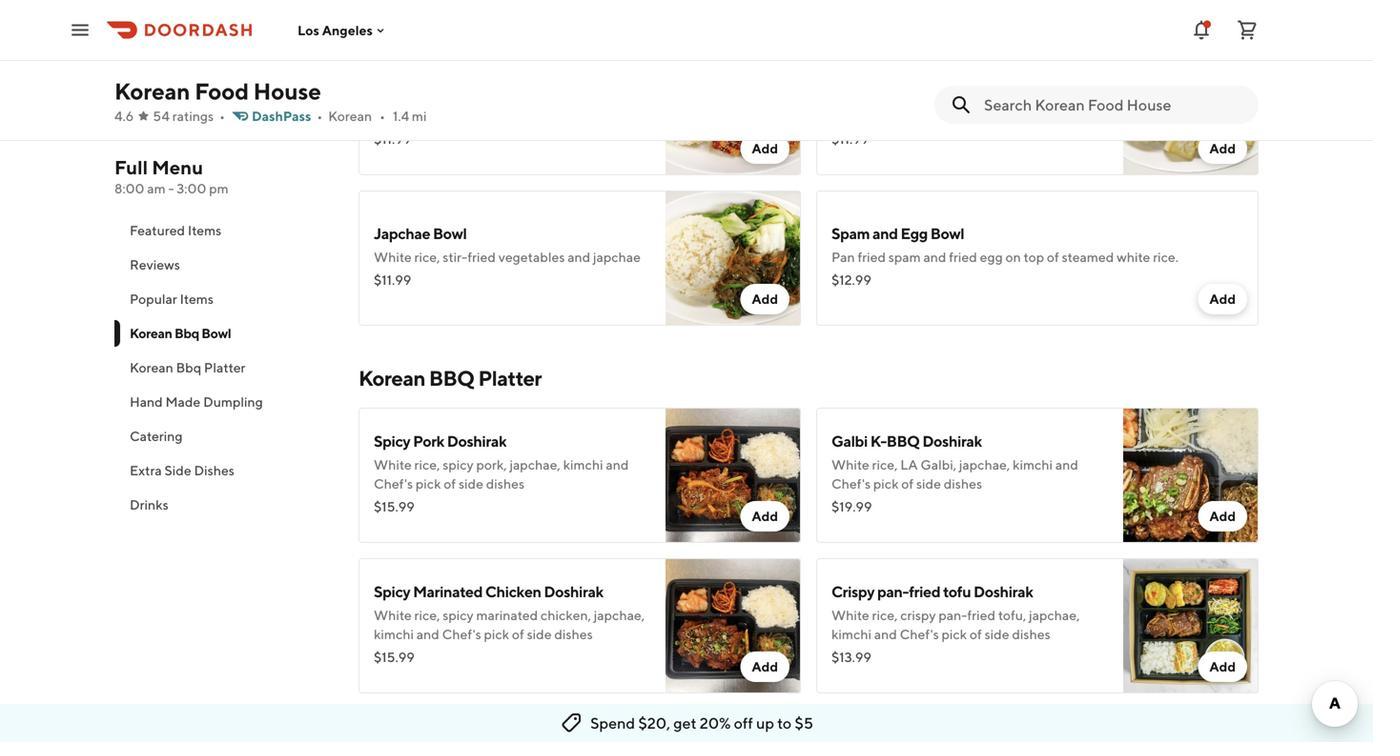 Task type: describe. For each thing, give the bounding box(es) containing it.
bowl inside japchae bowl white rice, stir-fried vegetables and japchae $11.99
[[433, 225, 467, 243]]

full menu 8:00 am - 3:00 pm
[[114, 156, 229, 196]]

pan
[[832, 249, 855, 265]]

la
[[901, 457, 918, 473]]

japchae, inside spicy marinated chicken doshirak white rice, spicy marinated chicken, japchae, kimchi and chef's pick of side dishes $15.99
[[594, 608, 645, 624]]

dashpass
[[252, 108, 311, 124]]

rice, inside japchae bowl white rice, stir-fried vegetables and japchae $11.99
[[414, 249, 440, 265]]

and inside spicy marinated chicken doshirak white rice, spicy marinated chicken, japchae, kimchi and chef's pick of side dishes $15.99
[[417, 627, 440, 643]]

mi
[[412, 108, 427, 124]]

pm
[[209, 181, 229, 196]]

items for popular items
[[180, 291, 214, 307]]

spam and egg bowl pan fried spam and fried egg on top of steamed white rice. $12.99 add
[[832, 225, 1236, 307]]

3:00
[[177, 181, 206, 196]]

los
[[298, 22, 319, 38]]

braised tofu bowl image
[[666, 40, 801, 175]]

54
[[153, 108, 170, 124]]

drinks button
[[114, 488, 336, 523]]

54 ratings •
[[153, 108, 225, 124]]

stir- inside japchae bowl white rice, stir-fried vegetables and japchae $11.99
[[443, 249, 468, 265]]

spicy for spicy marinated chicken doshirak
[[374, 583, 410, 601]]

korean bbq bowl
[[130, 326, 231, 341]]

pick inside the galbi k-bbq doshirak white rice, la galbi, japchae, kimchi and chef's pick of side dishes $19.99
[[874, 476, 899, 492]]

los angeles button
[[298, 22, 388, 38]]

popular items
[[130, 291, 214, 307]]

side inside the galbi k-bbq doshirak white rice, la galbi, japchae, kimchi and chef's pick of side dishes $19.99
[[917, 476, 941, 492]]

chicken,
[[541, 608, 591, 624]]

hand made dumpling
[[130, 394, 263, 410]]

pick inside spicy marinated chicken doshirak white rice, spicy marinated chicken, japchae, kimchi and chef's pick of side dishes $15.99
[[484, 627, 509, 643]]

$5
[[795, 715, 813, 733]]

rice, inside white rice, stir-fried vegetables and crispy pan-fried tofu $11.99
[[872, 89, 898, 105]]

dashpass •
[[252, 108, 323, 124]]

japchae bowl image
[[666, 191, 801, 326]]

white inside spicy marinated chicken doshirak white rice, spicy marinated chicken, japchae, kimchi and chef's pick of side dishes $15.99
[[374, 608, 412, 624]]

braised
[[593, 89, 638, 105]]

japchae
[[593, 249, 641, 265]]

ratings
[[172, 108, 214, 124]]

spam
[[889, 249, 921, 265]]

bowl inside spam and egg bowl pan fried spam and fried egg on top of steamed white rice. $12.99 add
[[931, 225, 964, 243]]

marinated
[[413, 583, 483, 601]]

get
[[674, 715, 697, 733]]

to
[[777, 715, 792, 733]]

8:00
[[114, 181, 144, 196]]

crispy pan-fried tofu bowl image
[[1124, 40, 1259, 175]]

popular
[[130, 291, 177, 307]]

japchae, inside crispy pan-fried tofu doshirak white rice, crispy pan-fried tofu, japchae, kimchi and chef's pick of side dishes $13.99
[[1029, 608, 1080, 624]]

stir- for $11.99
[[443, 89, 468, 105]]

platter for korean bbq platter
[[478, 366, 542, 391]]

featured items
[[130, 223, 222, 238]]

chef's inside the galbi k-bbq doshirak white rice, la galbi, japchae, kimchi and chef's pick of side dishes $19.99
[[832, 476, 871, 492]]

and inside the galbi k-bbq doshirak white rice, la galbi, japchae, kimchi and chef's pick of side dishes $19.99
[[1056, 457, 1079, 473]]

japchae bowl white rice, stir-fried vegetables and japchae $11.99
[[374, 225, 641, 288]]

k-
[[871, 433, 887, 451]]

pick inside spicy pork doshirak white rice, spicy pork, japchae, kimchi and chef's pick of side dishes $15.99
[[416, 476, 441, 492]]

spicy pork doshirak image
[[666, 408, 801, 544]]

crispy
[[832, 583, 875, 601]]

chef's inside spicy pork doshirak white rice, spicy pork, japchae, kimchi and chef's pick of side dishes $15.99
[[374, 476, 413, 492]]

rice.
[[1153, 249, 1179, 265]]

reviews button
[[114, 248, 336, 282]]

top
[[1024, 249, 1044, 265]]

white inside spicy pork doshirak white rice, spicy pork, japchae, kimchi and chef's pick of side dishes $15.99
[[374, 457, 412, 473]]

featured items button
[[114, 214, 336, 248]]

white inside crispy pan-fried tofu doshirak white rice, crispy pan-fried tofu, japchae, kimchi and chef's pick of side dishes $13.99
[[832, 608, 870, 624]]

crispy pan-fried tofu doshirak white rice, crispy pan-fried tofu, japchae, kimchi and chef's pick of side dishes $13.99
[[832, 583, 1080, 666]]

chef's inside spicy marinated chicken doshirak white rice, spicy marinated chicken, japchae, kimchi and chef's pick of side dishes $15.99
[[442, 627, 481, 643]]

pick inside crispy pan-fried tofu doshirak white rice, crispy pan-fried tofu, japchae, kimchi and chef's pick of side dishes $13.99
[[942, 627, 967, 643]]

4.6
[[114, 108, 134, 124]]

spicy marinated chicken doshirak white rice, spicy marinated chicken, japchae, kimchi and chef's pick of side dishes $15.99
[[374, 583, 645, 666]]

dishes
[[194, 463, 235, 479]]

korean bbq platter
[[359, 366, 542, 391]]

rice, inside spicy marinated chicken doshirak white rice, spicy marinated chicken, japchae, kimchi and chef's pick of side dishes $15.99
[[414, 608, 440, 624]]

rice, inside crispy pan-fried tofu doshirak white rice, crispy pan-fried tofu, japchae, kimchi and chef's pick of side dishes $13.99
[[872, 608, 898, 624]]

of inside spam and egg bowl pan fried spam and fried egg on top of steamed white rice. $12.99 add
[[1047, 249, 1059, 265]]

featured
[[130, 223, 185, 238]]

chicken teriyaki doshirak image
[[666, 710, 801, 743]]

1.4
[[393, 108, 409, 124]]

and inside crispy pan-fried tofu doshirak white rice, crispy pan-fried tofu, japchae, kimchi and chef's pick of side dishes $13.99
[[874, 627, 897, 643]]

$12.99
[[832, 272, 872, 288]]

stir- for fried
[[901, 89, 925, 105]]

vegetables inside japchae bowl white rice, stir-fried vegetables and japchae $11.99
[[499, 249, 565, 265]]

and inside white rice, stir-fried vegetables and braised tofu $11.99
[[568, 89, 591, 105]]

off
[[734, 715, 753, 733]]

popular items button
[[114, 282, 336, 317]]

los angeles
[[298, 22, 373, 38]]

korean bbq platter
[[130, 360, 246, 376]]

0 horizontal spatial bowl
[[202, 326, 231, 341]]

galbi k-bbq doshirak white rice, la galbi, japchae, kimchi and chef's pick of side dishes $19.99
[[832, 433, 1079, 515]]

galbi
[[832, 433, 868, 451]]

0 horizontal spatial bbq
[[429, 366, 475, 391]]

and inside japchae bowl white rice, stir-fried vegetables and japchae $11.99
[[568, 249, 591, 265]]

1 horizontal spatial pan-
[[877, 583, 909, 601]]

dishes inside spicy marinated chicken doshirak white rice, spicy marinated chicken, japchae, kimchi and chef's pick of side dishes $15.99
[[554, 627, 593, 643]]

side inside spicy marinated chicken doshirak white rice, spicy marinated chicken, japchae, kimchi and chef's pick of side dishes $15.99
[[527, 627, 552, 643]]

korean food house
[[114, 78, 321, 105]]

japchae
[[374, 225, 430, 243]]

$15.99 inside spicy marinated chicken doshirak white rice, spicy marinated chicken, japchae, kimchi and chef's pick of side dishes $15.99
[[374, 650, 415, 666]]

white rice, stir-fried vegetables and crispy pan-fried tofu $11.99
[[832, 89, 1087, 147]]

crispy inside crispy pan-fried tofu doshirak white rice, crispy pan-fried tofu, japchae, kimchi and chef's pick of side dishes $13.99
[[901, 608, 936, 624]]

kimchi inside spicy marinated chicken doshirak white rice, spicy marinated chicken, japchae, kimchi and chef's pick of side dishes $15.99
[[374, 627, 414, 643]]

dishes inside the galbi k-bbq doshirak white rice, la galbi, japchae, kimchi and chef's pick of side dishes $19.99
[[944, 476, 982, 492]]

20%
[[700, 715, 731, 733]]

tofu inside white rice, stir-fried vegetables and braised tofu $11.99
[[374, 108, 399, 124]]

vegetables for crispy
[[956, 89, 1023, 105]]

Item Search search field
[[984, 94, 1244, 115]]

of inside the galbi k-bbq doshirak white rice, la galbi, japchae, kimchi and chef's pick of side dishes $19.99
[[902, 476, 914, 492]]

korean for korean food house
[[114, 78, 190, 105]]

dishes inside spicy pork doshirak white rice, spicy pork, japchae, kimchi and chef's pick of side dishes $15.99
[[486, 476, 525, 492]]

pan- inside white rice, stir-fried vegetables and crispy pan-fried tofu $11.99
[[832, 108, 860, 124]]

curry bowl image
[[1124, 0, 1259, 25]]

white inside the galbi k-bbq doshirak white rice, la galbi, japchae, kimchi and chef's pick of side dishes $19.99
[[832, 457, 870, 473]]

egg
[[901, 225, 928, 243]]

rice, inside white rice, stir-fried vegetables and braised tofu $11.99
[[414, 89, 440, 105]]

am
[[147, 181, 166, 196]]

side inside spicy pork doshirak white rice, spicy pork, japchae, kimchi and chef's pick of side dishes $15.99
[[459, 476, 484, 492]]

drinks
[[130, 497, 169, 513]]

$19.99
[[832, 499, 872, 515]]

extra
[[130, 463, 162, 479]]

galbi,
[[921, 457, 957, 473]]

extra side dishes button
[[114, 454, 336, 488]]



Task type: vqa. For each thing, say whether or not it's contained in the screenshot.


Task type: locate. For each thing, give the bounding box(es) containing it.
bowl
[[433, 225, 467, 243], [931, 225, 964, 243], [202, 326, 231, 341]]

0 items, open order cart image
[[1236, 19, 1259, 41]]

japchae, right chicken,
[[594, 608, 645, 624]]

spicy inside spicy marinated chicken doshirak white rice, spicy marinated chicken, japchae, kimchi and chef's pick of side dishes $15.99
[[374, 583, 410, 601]]

japchae, right tofu,
[[1029, 608, 1080, 624]]

• left 1.4
[[380, 108, 385, 124]]

pick
[[416, 476, 441, 492], [874, 476, 899, 492], [484, 627, 509, 643], [942, 627, 967, 643]]

• down food
[[220, 108, 225, 124]]

0 horizontal spatial •
[[220, 108, 225, 124]]

rice, inside spicy pork doshirak white rice, spicy pork, japchae, kimchi and chef's pick of side dishes $15.99
[[414, 457, 440, 473]]

2 horizontal spatial tofu
[[943, 583, 971, 601]]

spicy inside spicy pork doshirak white rice, spicy pork, japchae, kimchi and chef's pick of side dishes $15.99
[[443, 457, 474, 473]]

marinated
[[476, 608, 538, 624]]

1 vertical spatial spicy
[[374, 583, 410, 601]]

fried
[[468, 89, 496, 105], [925, 89, 954, 105], [860, 108, 889, 124], [468, 249, 496, 265], [858, 249, 886, 265], [949, 249, 977, 265], [909, 583, 941, 601], [968, 608, 996, 624]]

1 vertical spatial bbq
[[887, 433, 920, 451]]

1 horizontal spatial platter
[[478, 366, 542, 391]]

dumpling
[[203, 394, 263, 410]]

tofu inside white rice, stir-fried vegetables and crispy pan-fried tofu $11.99
[[891, 108, 916, 124]]

2 horizontal spatial •
[[380, 108, 385, 124]]

0 horizontal spatial crispy
[[901, 608, 936, 624]]

pork
[[413, 433, 444, 451]]

stir-
[[443, 89, 468, 105], [901, 89, 925, 105], [443, 249, 468, 265]]

up
[[756, 715, 774, 733]]

doshirak inside spicy pork doshirak white rice, spicy pork, japchae, kimchi and chef's pick of side dishes $15.99
[[447, 433, 507, 451]]

stir- inside white rice, stir-fried vegetables and braised tofu $11.99
[[443, 89, 468, 105]]

catering
[[130, 429, 183, 444]]

items up reviews button
[[188, 223, 222, 238]]

kimchi right galbi,
[[1013, 457, 1053, 473]]

2 vertical spatial pan-
[[939, 608, 968, 624]]

3 • from the left
[[380, 108, 385, 124]]

japchae,
[[510, 457, 561, 473], [959, 457, 1010, 473], [594, 608, 645, 624], [1029, 608, 1080, 624]]

menu
[[152, 156, 203, 179]]

side down galbi,
[[917, 476, 941, 492]]

1 horizontal spatial •
[[317, 108, 323, 124]]

items for featured items
[[188, 223, 222, 238]]

pork,
[[476, 457, 507, 473]]

• for dashpass •
[[317, 108, 323, 124]]

chicken
[[485, 583, 541, 601]]

1 $15.99 from the top
[[374, 499, 415, 515]]

1 horizontal spatial bowl
[[433, 225, 467, 243]]

bowl right egg
[[931, 225, 964, 243]]

• for korean • 1.4 mi
[[380, 108, 385, 124]]

vegetables
[[499, 89, 565, 105], [956, 89, 1023, 105], [499, 249, 565, 265]]

hand made dumpling button
[[114, 385, 336, 420]]

0 vertical spatial bbq
[[429, 366, 475, 391]]

crispy pan-fried tofu doshirak image
[[1124, 559, 1259, 694]]

white rice, stir-fried vegetables and braised tofu $11.99
[[374, 89, 638, 147]]

made
[[165, 394, 201, 410]]

and
[[568, 89, 591, 105], [1025, 89, 1048, 105], [873, 225, 898, 243], [568, 249, 591, 265], [924, 249, 947, 265], [606, 457, 629, 473], [1056, 457, 1079, 473], [417, 627, 440, 643], [874, 627, 897, 643]]

side
[[459, 476, 484, 492], [917, 476, 941, 492], [527, 627, 552, 643], [985, 627, 1010, 643]]

0 vertical spatial $15.99
[[374, 499, 415, 515]]

spicy inside spicy marinated chicken doshirak white rice, spicy marinated chicken, japchae, kimchi and chef's pick of side dishes $15.99
[[443, 608, 474, 624]]

1 • from the left
[[220, 108, 225, 124]]

dishes inside crispy pan-fried tofu doshirak white rice, crispy pan-fried tofu, japchae, kimchi and chef's pick of side dishes $13.99
[[1012, 627, 1051, 643]]

extra side dishes
[[130, 463, 235, 479]]

2 horizontal spatial pan-
[[939, 608, 968, 624]]

on
[[1006, 249, 1021, 265]]

rice, inside the galbi k-bbq doshirak white rice, la galbi, japchae, kimchi and chef's pick of side dishes $19.99
[[872, 457, 898, 473]]

korean left 1.4
[[328, 108, 372, 124]]

kimchi down 'marinated'
[[374, 627, 414, 643]]

spend
[[590, 715, 635, 733]]

$15.99 inside spicy pork doshirak white rice, spicy pork, japchae, kimchi and chef's pick of side dishes $15.99
[[374, 499, 415, 515]]

japchae, inside spicy pork doshirak white rice, spicy pork, japchae, kimchi and chef's pick of side dishes $15.99
[[510, 457, 561, 473]]

bbq inside the galbi k-bbq doshirak white rice, la galbi, japchae, kimchi and chef's pick of side dishes $19.99
[[887, 433, 920, 451]]

items inside button
[[188, 223, 222, 238]]

items inside button
[[180, 291, 214, 307]]

korean up 54
[[114, 78, 190, 105]]

items up korean bbq bowl
[[180, 291, 214, 307]]

notification bell image
[[1190, 19, 1213, 41]]

0 vertical spatial spicy
[[374, 433, 410, 451]]

chef's inside crispy pan-fried tofu doshirak white rice, crispy pan-fried tofu, japchae, kimchi and chef's pick of side dishes $13.99
[[900, 627, 939, 643]]

kimchi inside the galbi k-bbq doshirak white rice, la galbi, japchae, kimchi and chef's pick of side dishes $19.99
[[1013, 457, 1053, 473]]

doshirak inside the galbi k-bbq doshirak white rice, la galbi, japchae, kimchi and chef's pick of side dishes $19.99
[[923, 433, 982, 451]]

bbq
[[175, 326, 199, 341], [176, 360, 201, 376]]

and inside spicy pork doshirak white rice, spicy pork, japchae, kimchi and chef's pick of side dishes $15.99
[[606, 457, 629, 473]]

1 horizontal spatial tofu
[[891, 108, 916, 124]]

0 vertical spatial pan-
[[832, 108, 860, 124]]

korean up hand
[[130, 360, 173, 376]]

2 horizontal spatial bowl
[[931, 225, 964, 243]]

$13.99
[[832, 650, 872, 666]]

0 vertical spatial spicy
[[443, 457, 474, 473]]

0 horizontal spatial tofu
[[374, 108, 399, 124]]

japchae, inside the galbi k-bbq doshirak white rice, la galbi, japchae, kimchi and chef's pick of side dishes $19.99
[[959, 457, 1010, 473]]

dishes
[[486, 476, 525, 492], [944, 476, 982, 492], [554, 627, 593, 643], [1012, 627, 1051, 643]]

bbq
[[429, 366, 475, 391], [887, 433, 920, 451]]

spicy left pork
[[374, 433, 410, 451]]

1 vertical spatial spicy
[[443, 608, 474, 624]]

pan-
[[832, 108, 860, 124], [877, 583, 909, 601], [939, 608, 968, 624]]

korean up pork
[[359, 366, 425, 391]]

0 horizontal spatial pan-
[[832, 108, 860, 124]]

japchae, right galbi,
[[959, 457, 1010, 473]]

tofu,
[[998, 608, 1027, 624]]

full
[[114, 156, 148, 179]]

1 horizontal spatial bbq
[[887, 433, 920, 451]]

spicy for spicy pork doshirak
[[374, 433, 410, 451]]

fried inside japchae bowl white rice, stir-fried vegetables and japchae $11.99
[[468, 249, 496, 265]]

bbq up korean bbq platter
[[175, 326, 199, 341]]

korean down popular at the top left
[[130, 326, 172, 341]]

platter up pork,
[[478, 366, 542, 391]]

doshirak up chicken,
[[544, 583, 604, 601]]

hand
[[130, 394, 163, 410]]

spicy
[[374, 433, 410, 451], [374, 583, 410, 601]]

dishes down galbi,
[[944, 476, 982, 492]]

-
[[168, 181, 174, 196]]

1 horizontal spatial crispy
[[1051, 89, 1087, 105]]

open menu image
[[69, 19, 92, 41]]

bowl right japchae
[[433, 225, 467, 243]]

doshirak inside crispy pan-fried tofu doshirak white rice, crispy pan-fried tofu, japchae, kimchi and chef's pick of side dishes $13.99
[[974, 583, 1033, 601]]

doshirak up galbi,
[[923, 433, 982, 451]]

• right dashpass
[[317, 108, 323, 124]]

tofu
[[374, 108, 399, 124], [891, 108, 916, 124], [943, 583, 971, 601]]

spicy marinated chicken doshirak image
[[666, 559, 801, 694]]

tofu inside crispy pan-fried tofu doshirak white rice, crispy pan-fried tofu, japchae, kimchi and chef's pick of side dishes $13.99
[[943, 583, 971, 601]]

white inside white rice, stir-fried vegetables and crispy pan-fried tofu $11.99
[[832, 89, 870, 105]]

rice,
[[414, 89, 440, 105], [872, 89, 898, 105], [414, 249, 440, 265], [414, 457, 440, 473], [872, 457, 898, 473], [414, 608, 440, 624], [872, 608, 898, 624]]

crispy
[[1051, 89, 1087, 105], [901, 608, 936, 624]]

korean for korean bbq platter
[[359, 366, 425, 391]]

spicy left 'marinated'
[[374, 583, 410, 601]]

items
[[188, 223, 222, 238], [180, 291, 214, 307]]

$11.99 inside white rice, stir-fried vegetables and braised tofu $11.99
[[374, 131, 411, 147]]

white
[[1117, 249, 1151, 265]]

spicy inside spicy pork doshirak white rice, spicy pork, japchae, kimchi and chef's pick of side dishes $15.99
[[374, 433, 410, 451]]

catering button
[[114, 420, 336, 454]]

1 vertical spatial $15.99
[[374, 650, 415, 666]]

$11.99 inside japchae bowl white rice, stir-fried vegetables and japchae $11.99
[[374, 272, 411, 288]]

steamed
[[1062, 249, 1114, 265]]

spend $20, get 20% off up to $5
[[590, 715, 813, 733]]

spicy pork doshirak white rice, spicy pork, japchae, kimchi and chef's pick of side dishes $15.99
[[374, 433, 629, 515]]

1 vertical spatial pan-
[[877, 583, 909, 601]]

fried inside white rice, stir-fried vegetables and braised tofu $11.99
[[468, 89, 496, 105]]

0 vertical spatial crispy
[[1051, 89, 1087, 105]]

angeles
[[322, 22, 373, 38]]

korean • 1.4 mi
[[328, 108, 427, 124]]

2 $15.99 from the top
[[374, 650, 415, 666]]

2 • from the left
[[317, 108, 323, 124]]

of inside spicy pork doshirak white rice, spicy pork, japchae, kimchi and chef's pick of side dishes $15.99
[[444, 476, 456, 492]]

0 vertical spatial items
[[188, 223, 222, 238]]

kimchi up $13.99 on the right of page
[[832, 627, 872, 643]]

korean for korean • 1.4 mi
[[328, 108, 372, 124]]

1 vertical spatial bbq
[[176, 360, 201, 376]]

bbq up pork
[[429, 366, 475, 391]]

house
[[253, 78, 321, 105]]

dishes down tofu,
[[1012, 627, 1051, 643]]

doshirak up tofu,
[[974, 583, 1033, 601]]

$11.99 down japchae
[[374, 272, 411, 288]]

side inside crispy pan-fried tofu doshirak white rice, crispy pan-fried tofu, japchae, kimchi and chef's pick of side dishes $13.99
[[985, 627, 1010, 643]]

food
[[195, 78, 249, 105]]

side
[[165, 463, 191, 479]]

egg
[[980, 249, 1003, 265]]

$20,
[[638, 715, 670, 733]]

stir- inside white rice, stir-fried vegetables and crispy pan-fried tofu $11.99
[[901, 89, 925, 105]]

korean bbq platter button
[[114, 351, 336, 385]]

add inside spam and egg bowl pan fried spam and fried egg on top of steamed white rice. $12.99 add
[[1210, 291, 1236, 307]]

spicy down 'marinated'
[[443, 608, 474, 624]]

kimchi inside crispy pan-fried tofu doshirak white rice, crispy pan-fried tofu, japchae, kimchi and chef's pick of side dishes $13.99
[[832, 627, 872, 643]]

spam
[[832, 225, 870, 243]]

bbq inside button
[[176, 360, 201, 376]]

korean
[[114, 78, 190, 105], [328, 108, 372, 124], [130, 326, 172, 341], [130, 360, 173, 376], [359, 366, 425, 391]]

kimchi right pork,
[[563, 457, 603, 473]]

side down chicken,
[[527, 627, 552, 643]]

side down tofu,
[[985, 627, 1010, 643]]

platter inside button
[[204, 360, 246, 376]]

vegetables for braised
[[499, 89, 565, 105]]

side down pork,
[[459, 476, 484, 492]]

white inside japchae bowl white rice, stir-fried vegetables and japchae $11.99
[[374, 249, 412, 265]]

bowl down popular items button
[[202, 326, 231, 341]]

vegetables inside white rice, stir-fried vegetables and crispy pan-fried tofu $11.99
[[956, 89, 1023, 105]]

korean for korean bbq platter
[[130, 360, 173, 376]]

$11.99
[[374, 131, 411, 147], [832, 131, 869, 147], [374, 272, 411, 288]]

dishes down chicken,
[[554, 627, 593, 643]]

platter for korean bbq platter
[[204, 360, 246, 376]]

2 spicy from the top
[[443, 608, 474, 624]]

reviews
[[130, 257, 180, 273]]

doshirak up pork,
[[447, 433, 507, 451]]

crispy inside white rice, stir-fried vegetables and crispy pan-fried tofu $11.99
[[1051, 89, 1087, 105]]

chef's
[[374, 476, 413, 492], [832, 476, 871, 492], [442, 627, 481, 643], [900, 627, 939, 643]]

$15.99 down 'marinated'
[[374, 650, 415, 666]]

0 horizontal spatial platter
[[204, 360, 246, 376]]

kimchi
[[563, 457, 603, 473], [1013, 457, 1053, 473], [374, 627, 414, 643], [832, 627, 872, 643]]

$11.99 inside white rice, stir-fried vegetables and crispy pan-fried tofu $11.99
[[832, 131, 869, 147]]

platter up hand made dumpling button
[[204, 360, 246, 376]]

1 spicy from the top
[[443, 457, 474, 473]]

and inside white rice, stir-fried vegetables and crispy pan-fried tofu $11.99
[[1025, 89, 1048, 105]]

bbq for bowl
[[175, 326, 199, 341]]

korean inside button
[[130, 360, 173, 376]]

spicy left pork,
[[443, 457, 474, 473]]

korean for korean bbq bowl
[[130, 326, 172, 341]]

of inside crispy pan-fried tofu doshirak white rice, crispy pan-fried tofu, japchae, kimchi and chef's pick of side dishes $13.99
[[970, 627, 982, 643]]

japchae, right pork,
[[510, 457, 561, 473]]

vegetables inside white rice, stir-fried vegetables and braised tofu $11.99
[[499, 89, 565, 105]]

of inside spicy marinated chicken doshirak white rice, spicy marinated chicken, japchae, kimchi and chef's pick of side dishes $15.99
[[512, 627, 524, 643]]

doshirak inside spicy marinated chicken doshirak white rice, spicy marinated chicken, japchae, kimchi and chef's pick of side dishes $15.99
[[544, 583, 604, 601]]

kimchi inside spicy pork doshirak white rice, spicy pork, japchae, kimchi and chef's pick of side dishes $15.99
[[563, 457, 603, 473]]

•
[[220, 108, 225, 124], [317, 108, 323, 124], [380, 108, 385, 124]]

galbi k-bbq doshirak image
[[1124, 408, 1259, 544]]

1 spicy from the top
[[374, 433, 410, 451]]

white inside white rice, stir-fried vegetables and braised tofu $11.99
[[374, 89, 412, 105]]

bbq for platter
[[176, 360, 201, 376]]

0 vertical spatial bbq
[[175, 326, 199, 341]]

1 vertical spatial items
[[180, 291, 214, 307]]

2 spicy from the top
[[374, 583, 410, 601]]

1 vertical spatial crispy
[[901, 608, 936, 624]]

bbq up made
[[176, 360, 201, 376]]

$11.99 up spam
[[832, 131, 869, 147]]

$11.99 down 1.4
[[374, 131, 411, 147]]

bbq up la
[[887, 433, 920, 451]]

$15.99 down pork
[[374, 499, 415, 515]]

dishes down pork,
[[486, 476, 525, 492]]



